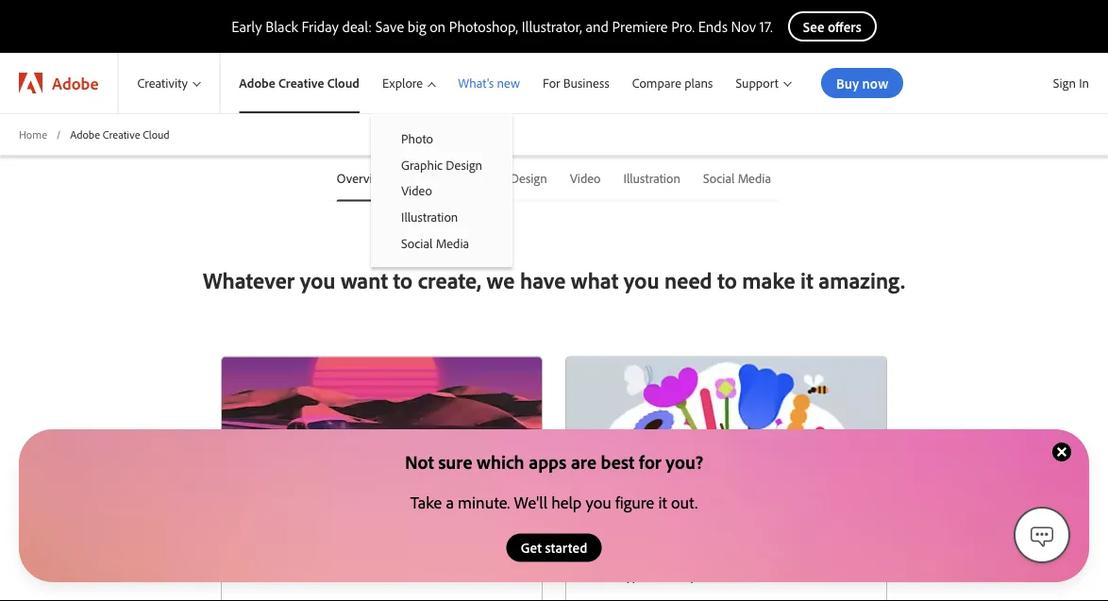 Task type: describe. For each thing, give the bounding box(es) containing it.
0 vertical spatial save
[[376, 17, 404, 36]]

1 vertical spatial media
[[436, 235, 470, 251]]

on
[[430, 17, 446, 36]]

need
[[665, 266, 713, 294]]

business
[[564, 75, 610, 91]]

video link
[[371, 178, 513, 204]]

sign
[[1054, 75, 1077, 91]]

we'll
[[514, 492, 548, 513]]

and inside create gorgeous images, rich graphics, and incredible art.
[[445, 548, 465, 565]]

adobe illustrator image
[[582, 494, 621, 532]]

tablet image
[[849, 494, 872, 516]]

1 horizontal spatial cloud
[[327, 75, 360, 91]]

photoshop,
[[449, 17, 519, 36]]

early black friday deal: save big on photoshop, illustrator, and premiere pro. ends nov 17.
[[232, 17, 773, 36]]

not
[[405, 450, 434, 474]]

get started link
[[507, 534, 602, 562]]

whatever
[[203, 266, 295, 294]]

graphic design up "illustration" link
[[466, 170, 548, 186]]

design inside group
[[446, 156, 483, 173]]

rich
[[371, 548, 391, 565]]

apps
[[529, 450, 567, 474]]

deal:
[[342, 17, 372, 36]]

0 vertical spatial it
[[801, 266, 814, 294]]

images,
[[327, 548, 368, 565]]

creativity
[[137, 75, 188, 91]]

support
[[736, 75, 779, 91]]

minute.
[[458, 492, 510, 513]]

1 horizontal spatial social media
[[704, 170, 772, 186]]

have
[[520, 266, 566, 294]]

we
[[487, 266, 515, 294]]

learn for photoshop
[[258, 568, 288, 584]]

you?
[[666, 450, 704, 474]]

social inside group
[[401, 235, 433, 251]]

any
[[677, 568, 696, 584]]

17.
[[760, 17, 773, 36]]

overview
[[337, 170, 389, 186]]

art.
[[237, 568, 255, 584]]

graphic design link
[[371, 152, 513, 178]]

adobe right home
[[70, 127, 100, 141]]

get started
[[521, 539, 588, 557]]

plans
[[685, 75, 714, 91]]

size.
[[700, 568, 722, 584]]

save now
[[116, 79, 188, 102]]

help
[[552, 492, 582, 513]]

what's new
[[458, 75, 521, 91]]

friday
[[302, 17, 339, 36]]

social media link
[[371, 230, 513, 256]]

home
[[19, 127, 47, 141]]

learn more link for photoshop
[[258, 568, 320, 584]]

explore button
[[371, 53, 447, 113]]

for business link
[[532, 53, 621, 113]]

1 horizontal spatial and
[[586, 17, 609, 36]]

them
[[582, 568, 610, 584]]

1 vertical spatial cloud
[[143, 127, 170, 141]]

gorgeous
[[275, 548, 324, 565]]

group containing photo
[[371, 113, 513, 267]]

early
[[232, 17, 262, 36]]

2 to from the left
[[718, 266, 737, 294]]

compare plans
[[633, 75, 714, 91]]

create gorgeous images, rich graphics, and incredible art.
[[237, 548, 521, 584]]

which
[[477, 450, 525, 474]]

make
[[743, 266, 796, 294]]

1 horizontal spatial creative
[[279, 75, 324, 91]]

more for photoshop
[[291, 568, 320, 584]]

use
[[848, 548, 866, 565]]

illustrator
[[636, 503, 698, 522]]

save now link
[[92, 68, 212, 115]]

tab list containing overview
[[329, 157, 779, 202]]

take
[[411, 492, 442, 513]]

a
[[446, 492, 454, 513]]

photo inside tab list
[[411, 170, 444, 186]]

more for illustrator
[[758, 568, 787, 584]]

compare plans link
[[621, 53, 725, 113]]

icons,
[[715, 548, 746, 565]]

desktop image
[[823, 494, 845, 516]]

save inside the save now link
[[116, 79, 151, 102]]

1 vertical spatial creative
[[103, 127, 140, 141]]

1 vertical spatial adobe creative cloud
[[70, 127, 170, 141]]

graphics,
[[394, 548, 442, 565]]

nov
[[732, 17, 757, 36]]

sign in button
[[1050, 67, 1094, 99]]

for
[[639, 450, 662, 474]]

home link
[[19, 127, 47, 142]]

tablet & mobile image
[[504, 494, 527, 516]]

—
[[804, 548, 817, 565]]



Task type: vqa. For each thing, say whether or not it's contained in the screenshot.
bottom desktop
no



Task type: locate. For each thing, give the bounding box(es) containing it.
1 vertical spatial save
[[116, 79, 151, 102]]

for
[[543, 75, 561, 91]]

1 horizontal spatial it
[[801, 266, 814, 294]]

1 horizontal spatial learn more link
[[725, 568, 787, 584]]

0 vertical spatial social media
[[704, 170, 772, 186]]

support button
[[725, 53, 803, 113]]

create up art.
[[237, 548, 272, 565]]

illustration inside tab list
[[624, 170, 681, 186]]

1 vertical spatial social media
[[401, 235, 470, 251]]

get
[[521, 539, 542, 557]]

create for photoshop
[[237, 548, 272, 565]]

graphic down photo link at the left top of page
[[401, 156, 443, 173]]

learn down icons,
[[725, 568, 755, 584]]

desktop image
[[478, 494, 501, 516]]

0 horizontal spatial learn
[[258, 568, 288, 584]]

black
[[266, 17, 298, 36]]

0 horizontal spatial creative
[[103, 127, 140, 141]]

create
[[237, 548, 272, 565], [582, 548, 616, 565]]

it
[[801, 266, 814, 294], [659, 492, 668, 513]]

0 vertical spatial illustration
[[624, 170, 681, 186]]

adobe creative cloud link
[[220, 53, 371, 113]]

create inside create gorgeous images, rich graphics, and incredible art.
[[237, 548, 272, 565]]

cloud down deal: at left top
[[327, 75, 360, 91]]

now
[[155, 79, 188, 102]]

creative down the save now link
[[103, 127, 140, 141]]

and inside create beautiful designs, icons, and more — then use them anyplace at any size.
[[749, 548, 769, 565]]

what's
[[458, 75, 494, 91]]

1 learn more link from the left
[[258, 568, 320, 584]]

0 horizontal spatial you
[[300, 266, 336, 294]]

photo up graphic design link
[[401, 130, 434, 147]]

learn
[[258, 568, 288, 584], [725, 568, 755, 584]]

illustrator,
[[522, 17, 582, 36]]

and right icons,
[[749, 548, 769, 565]]

0 horizontal spatial adobe creative cloud
[[70, 127, 170, 141]]

sign in
[[1054, 75, 1090, 91]]

illustration
[[624, 170, 681, 186], [401, 209, 458, 225]]

0 horizontal spatial illustration
[[401, 209, 458, 225]]

at
[[664, 568, 674, 584]]

and right graphics,
[[445, 548, 465, 565]]

learn more for photoshop
[[258, 568, 320, 584]]

started
[[545, 539, 588, 557]]

designs,
[[670, 548, 712, 565]]

1 vertical spatial illustration
[[401, 209, 458, 225]]

1 horizontal spatial adobe creative cloud
[[239, 75, 360, 91]]

0 horizontal spatial save
[[116, 79, 151, 102]]

1 vertical spatial social
[[401, 235, 433, 251]]

you right "help"
[[586, 492, 612, 513]]

graphic up "illustration" link
[[466, 170, 508, 186]]

more down gorgeous
[[291, 568, 320, 584]]

0 horizontal spatial social
[[401, 235, 433, 251]]

media
[[738, 170, 772, 186], [436, 235, 470, 251]]

learn more for illustrator
[[725, 568, 787, 584]]

0 horizontal spatial learn more link
[[258, 568, 320, 584]]

big
[[408, 17, 426, 36]]

tab list
[[329, 157, 779, 202]]

are
[[571, 450, 597, 474]]

sure
[[439, 450, 473, 474]]

0 vertical spatial cloud
[[327, 75, 360, 91]]

graphic inside graphic design link
[[401, 156, 443, 173]]

cloud
[[327, 75, 360, 91], [143, 127, 170, 141]]

0 horizontal spatial and
[[445, 548, 465, 565]]

create beautiful designs, icons, and more — then use them anyplace at any size.
[[582, 548, 866, 584]]

1 horizontal spatial learn
[[725, 568, 755, 584]]

creative
[[279, 75, 324, 91], [103, 127, 140, 141]]

graphic design inside group
[[401, 156, 483, 173]]

take a minute. we'll help you figure it out.
[[411, 492, 698, 513]]

learn more link down gorgeous
[[258, 568, 320, 584]]

0 horizontal spatial create
[[237, 548, 272, 565]]

1 horizontal spatial to
[[718, 266, 737, 294]]

2 learn more from the left
[[725, 568, 787, 584]]

to right need
[[718, 266, 737, 294]]

0 horizontal spatial it
[[659, 492, 668, 513]]

0 horizontal spatial social media
[[401, 235, 470, 251]]

learn more down icons,
[[725, 568, 787, 584]]

save
[[376, 17, 404, 36], [116, 79, 151, 102]]

save left big
[[376, 17, 404, 36]]

more right size.
[[758, 568, 787, 584]]

1 horizontal spatial media
[[738, 170, 772, 186]]

0 horizontal spatial video
[[401, 182, 432, 199]]

social inside tab list
[[704, 170, 735, 186]]

1 horizontal spatial video
[[570, 170, 601, 186]]

social
[[704, 170, 735, 186], [401, 235, 433, 251]]

1 horizontal spatial graphic
[[466, 170, 508, 186]]

illustration link
[[371, 204, 513, 230]]

graphic design
[[401, 156, 483, 173], [466, 170, 548, 186]]

learn more down gorgeous
[[258, 568, 320, 584]]

group
[[371, 113, 513, 267]]

0 horizontal spatial design
[[446, 156, 483, 173]]

anyplace
[[613, 568, 661, 584]]

2 horizontal spatial and
[[749, 548, 769, 565]]

1 create from the left
[[237, 548, 272, 565]]

then
[[820, 548, 844, 565]]

you left want
[[300, 266, 336, 294]]

graphic inside tab list
[[466, 170, 508, 186]]

1 learn from the left
[[258, 568, 288, 584]]

1 horizontal spatial you
[[586, 492, 612, 513]]

new
[[497, 75, 521, 91]]

in
[[1080, 75, 1090, 91]]

what's new link
[[447, 53, 532, 113]]

photo inside group
[[401, 130, 434, 147]]

0 horizontal spatial media
[[436, 235, 470, 251]]

adobe photoshop image
[[237, 494, 276, 532]]

you right what
[[624, 266, 660, 294]]

learn more link down icons,
[[725, 568, 787, 584]]

create up the them
[[582, 548, 616, 565]]

create for illustrator
[[582, 548, 616, 565]]

learn more
[[258, 568, 320, 584], [725, 568, 787, 584]]

1 horizontal spatial social
[[704, 170, 735, 186]]

2 create from the left
[[582, 548, 616, 565]]

to right want
[[393, 266, 413, 294]]

adobe left save now
[[52, 72, 99, 94]]

1 vertical spatial it
[[659, 492, 668, 513]]

0 vertical spatial media
[[738, 170, 772, 186]]

1 horizontal spatial design
[[511, 170, 548, 186]]

beautiful
[[619, 548, 667, 565]]

adobe creative cloud
[[239, 75, 360, 91], [70, 127, 170, 141]]

incredible
[[468, 548, 521, 565]]

figure
[[616, 492, 655, 513]]

1 horizontal spatial learn more
[[725, 568, 787, 584]]

explore
[[383, 75, 423, 91]]

learn for illustrator
[[725, 568, 755, 584]]

it left the out.
[[659, 492, 668, 513]]

adobe link
[[0, 53, 118, 113]]

1 vertical spatial photo
[[411, 170, 444, 186]]

0 vertical spatial creative
[[279, 75, 324, 91]]

0 horizontal spatial cloud
[[143, 127, 170, 141]]

1 to from the left
[[393, 266, 413, 294]]

graphic design down photo link at the left top of page
[[401, 156, 483, 173]]

photo link
[[371, 126, 513, 152]]

create,
[[418, 266, 482, 294]]

save left now
[[116, 79, 151, 102]]

want
[[341, 266, 388, 294]]

video inside group
[[401, 182, 432, 199]]

1 horizontal spatial create
[[582, 548, 616, 565]]

social media
[[704, 170, 772, 186], [401, 235, 470, 251]]

adobe creative cloud down the save now link
[[70, 127, 170, 141]]

video inside tab list
[[570, 170, 601, 186]]

creativity button
[[118, 53, 219, 113]]

photoshop
[[291, 501, 360, 520]]

what
[[571, 266, 619, 294]]

photo
[[401, 130, 434, 147], [411, 170, 444, 186]]

adobe down early
[[239, 75, 276, 91]]

0 horizontal spatial learn more
[[258, 568, 320, 584]]

0 vertical spatial photo
[[401, 130, 434, 147]]

premiere
[[613, 17, 668, 36]]

pro.
[[672, 17, 695, 36]]

1 learn more from the left
[[258, 568, 320, 584]]

more inside create beautiful designs, icons, and more — then use them anyplace at any size.
[[772, 548, 801, 565]]

0 vertical spatial adobe creative cloud
[[239, 75, 360, 91]]

adobe creative cloud down black
[[239, 75, 360, 91]]

illustration inside group
[[401, 209, 458, 225]]

1 horizontal spatial illustration
[[624, 170, 681, 186]]

more left the —
[[772, 548, 801, 565]]

2 learn more link from the left
[[725, 568, 787, 584]]

learn right art.
[[258, 568, 288, 584]]

learn more link for illustrator
[[725, 568, 787, 584]]

create inside create beautiful designs, icons, and more — then use them anyplace at any size.
[[582, 548, 616, 565]]

out.
[[672, 492, 698, 513]]

2 horizontal spatial you
[[624, 266, 660, 294]]

not sure which apps are best for you?
[[405, 450, 704, 474]]

whatever you want to create, we have what you need to make it amazing.
[[203, 266, 906, 294]]

it right make
[[801, 266, 814, 294]]

creative down friday
[[279, 75, 324, 91]]

0 horizontal spatial graphic
[[401, 156, 443, 173]]

adobe
[[52, 72, 99, 94], [239, 75, 276, 91], [70, 127, 100, 141]]

0 horizontal spatial to
[[393, 266, 413, 294]]

for business
[[543, 75, 610, 91]]

ends
[[699, 17, 728, 36]]

photo up "illustration" link
[[411, 170, 444, 186]]

cloud down the save now link
[[143, 127, 170, 141]]

best
[[601, 450, 635, 474]]

2 learn from the left
[[725, 568, 755, 584]]

compare
[[633, 75, 682, 91]]

1 horizontal spatial save
[[376, 17, 404, 36]]

0 vertical spatial social
[[704, 170, 735, 186]]

and left premiere
[[586, 17, 609, 36]]

amazing.
[[819, 266, 906, 294]]



